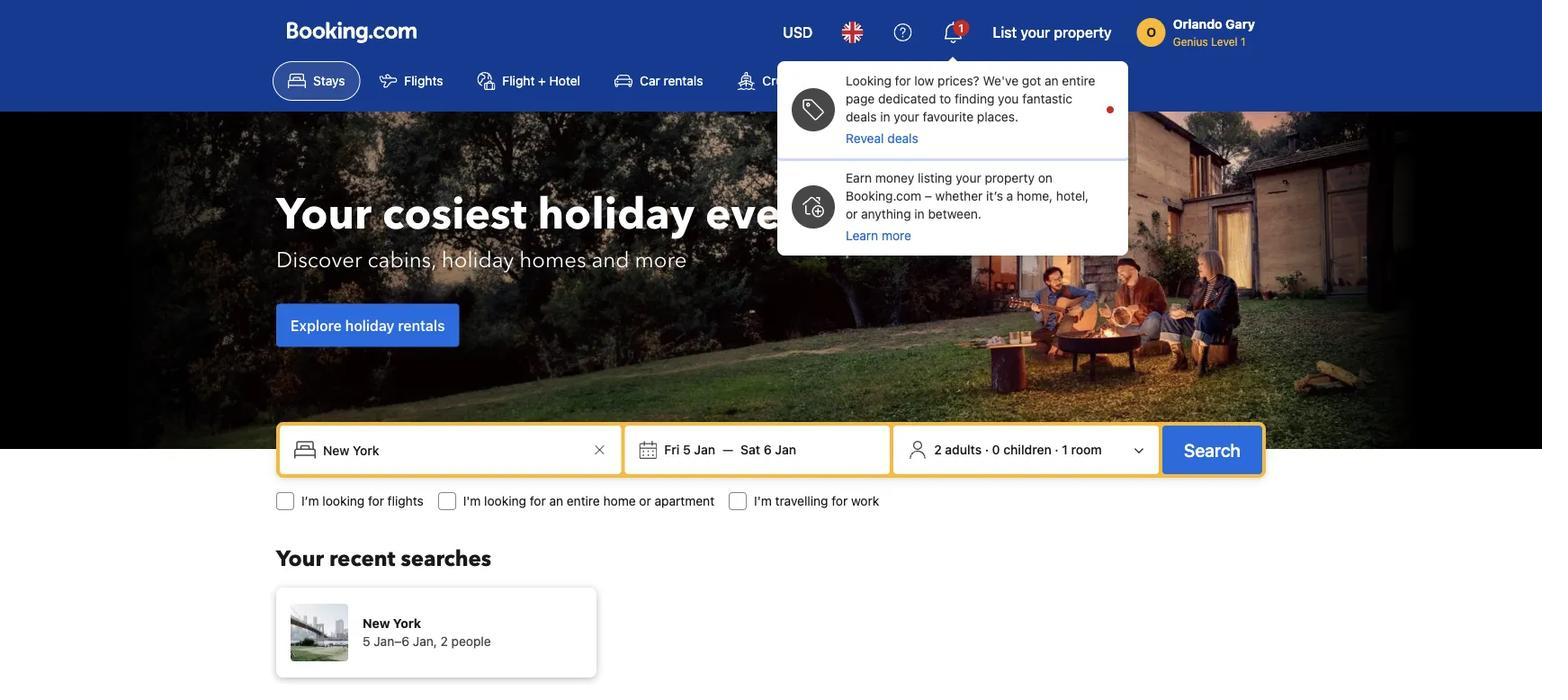 Task type: describe. For each thing, give the bounding box(es) containing it.
sat
[[741, 442, 761, 457]]

earn
[[846, 171, 872, 185]]

searches
[[401, 544, 492, 574]]

rentals inside explore holiday rentals link
[[398, 317, 445, 334]]

1 button
[[932, 11, 975, 54]]

for for i'm travelling for work
[[832, 494, 848, 509]]

2 inside new york 5 jan–6 jan, 2 people
[[441, 634, 448, 649]]

booking.com
[[846, 189, 922, 203]]

0 vertical spatial holiday
[[538, 185, 695, 244]]

taxis
[[1033, 73, 1060, 88]]

favourite
[[923, 109, 974, 124]]

1 inside button
[[1062, 442, 1068, 457]]

home
[[604, 494, 636, 509]]

homes
[[520, 246, 586, 275]]

booking.com image
[[287, 22, 417, 43]]

anything
[[861, 207, 911, 221]]

0 vertical spatial property
[[1054, 24, 1112, 41]]

stays
[[313, 73, 345, 88]]

list your property link
[[982, 11, 1123, 54]]

to
[[940, 91, 951, 106]]

i'm travelling for work
[[754, 494, 879, 509]]

2 inside button
[[934, 442, 942, 457]]

car
[[640, 73, 660, 88]]

cabins,
[[368, 246, 436, 275]]

your inside looking for low prices? we've got an entire page dedicated to finding you fantastic deals in your favourite places. reveal deals
[[894, 109, 920, 124]]

home,
[[1017, 189, 1053, 203]]

looking
[[846, 73, 892, 88]]

in for between.
[[915, 207, 925, 221]]

genius
[[1173, 35, 1209, 48]]

1 · from the left
[[985, 442, 989, 457]]

fri 5 jan button
[[657, 434, 723, 466]]

explore holiday rentals link
[[276, 304, 460, 347]]

finding
[[955, 91, 995, 106]]

attractions link
[[825, 61, 945, 101]]

flights
[[388, 494, 424, 509]]

i'm
[[302, 494, 319, 509]]

people
[[452, 634, 491, 649]]

5 inside new york 5 jan–6 jan, 2 people
[[363, 634, 370, 649]]

adults
[[945, 442, 982, 457]]

airport taxis link
[[949, 61, 1075, 101]]

view
[[887, 66, 915, 81]]

6
[[764, 442, 772, 457]]

0
[[992, 442, 1001, 457]]

list your property
[[993, 24, 1112, 41]]

hotel,
[[1057, 189, 1089, 203]]

learn
[[846, 228, 879, 243]]

money
[[876, 171, 915, 185]]

entire inside looking for low prices? we've got an entire page dedicated to finding you fantastic deals in your favourite places. reveal deals
[[1062, 73, 1096, 88]]

fantastic
[[1023, 91, 1073, 106]]

your cosiest holiday ever discover cabins, holiday homes and more
[[276, 185, 799, 275]]

usd
[[783, 24, 813, 41]]

work
[[851, 494, 879, 509]]

jan–6
[[374, 634, 410, 649]]

or inside the 'earn money listing your property on booking.com – whether it's a home, hotel, or anything in between. learn more'
[[846, 207, 858, 221]]

1 horizontal spatial 5
[[683, 442, 691, 457]]

apartment
[[655, 494, 715, 509]]

2 jan from the left
[[775, 442, 797, 457]]

jan,
[[413, 634, 437, 649]]

hotel
[[550, 73, 581, 88]]

dedicated
[[878, 91, 936, 106]]

1 inside dropdown button
[[959, 22, 964, 34]]

for for i'm looking for an entire home or apartment
[[530, 494, 546, 509]]

airport taxis
[[989, 73, 1060, 88]]

whether
[[936, 189, 983, 203]]

flight + hotel
[[503, 73, 581, 88]]

0 horizontal spatial or
[[639, 494, 651, 509]]

1 horizontal spatial holiday
[[442, 246, 514, 275]]

2 adults · 0 children · 1 room button
[[901, 433, 1152, 467]]

orlando
[[1173, 17, 1223, 32]]

cosiest
[[383, 185, 527, 244]]

notifications
[[947, 66, 1018, 81]]

stays link
[[273, 61, 360, 101]]

listing
[[918, 171, 953, 185]]

usd button
[[772, 11, 824, 54]]

2 adults · 0 children · 1 room
[[934, 442, 1102, 457]]

fri
[[665, 442, 680, 457]]

1 vertical spatial entire
[[567, 494, 600, 509]]

i'm for i'm travelling for work
[[754, 494, 772, 509]]

flight + hotel link
[[462, 61, 596, 101]]

we've
[[983, 73, 1019, 88]]

—
[[723, 442, 734, 457]]

recent
[[329, 544, 396, 574]]

level
[[1212, 35, 1238, 48]]

your for cosiest
[[276, 185, 372, 244]]



Task type: locate. For each thing, give the bounding box(es) containing it.
0 horizontal spatial holiday
[[345, 317, 395, 334]]

an left home
[[549, 494, 563, 509]]

property
[[1054, 24, 1112, 41], [985, 171, 1035, 185]]

rentals right car
[[664, 73, 703, 88]]

1 vertical spatial 1
[[1241, 35, 1246, 48]]

explore holiday rentals
[[291, 317, 445, 334]]

1 horizontal spatial or
[[846, 207, 858, 221]]

looking for low prices? we've got an entire page dedicated to finding you fantastic deals in your favourite places. reveal deals
[[846, 73, 1096, 146]]

flights
[[405, 73, 443, 88]]

reveal
[[846, 131, 884, 146]]

an up 'fantastic'
[[1045, 73, 1059, 88]]

1 vertical spatial more
[[635, 246, 687, 275]]

1 vertical spatial holiday
[[442, 246, 514, 275]]

property inside the 'earn money listing your property on booking.com – whether it's a home, hotel, or anything in between. learn more'
[[985, 171, 1035, 185]]

2 looking from the left
[[484, 494, 526, 509]]

1 looking from the left
[[323, 494, 365, 509]]

1 vertical spatial deals
[[888, 131, 919, 146]]

1 horizontal spatial property
[[1054, 24, 1112, 41]]

5
[[683, 442, 691, 457], [363, 634, 370, 649]]

1 vertical spatial in
[[915, 207, 925, 221]]

for inside looking for low prices? we've got an entire page dedicated to finding you fantastic deals in your favourite places. reveal deals
[[895, 73, 911, 88]]

0 horizontal spatial rentals
[[398, 317, 445, 334]]

cruises
[[763, 73, 806, 88]]

0 horizontal spatial looking
[[323, 494, 365, 509]]

holiday
[[538, 185, 695, 244], [442, 246, 514, 275], [345, 317, 395, 334]]

1 horizontal spatial looking
[[484, 494, 526, 509]]

holiday right the explore
[[345, 317, 395, 334]]

+
[[538, 73, 546, 88]]

in inside looking for low prices? we've got an entire page dedicated to finding you fantastic deals in your favourite places. reveal deals
[[880, 109, 891, 124]]

holiday inside explore holiday rentals link
[[345, 317, 395, 334]]

2 vertical spatial holiday
[[345, 317, 395, 334]]

fri 5 jan — sat 6 jan
[[665, 442, 797, 457]]

york
[[393, 616, 421, 631]]

0 vertical spatial an
[[1045, 73, 1059, 88]]

search button
[[1163, 426, 1263, 474]]

deals right reveal
[[888, 131, 919, 146]]

1 i'm from the left
[[463, 494, 481, 509]]

i'm left travelling
[[754, 494, 772, 509]]

cruises link
[[722, 61, 822, 101]]

your down dedicated in the right top of the page
[[894, 109, 920, 124]]

earn money listing your property on booking.com – whether it's a home, hotel, or anything in between. learn more
[[846, 171, 1089, 243]]

jan left —
[[694, 442, 716, 457]]

1 vertical spatial your
[[276, 544, 324, 574]]

discover
[[276, 246, 362, 275]]

places.
[[977, 109, 1019, 124]]

–
[[925, 189, 932, 203]]

or right home
[[639, 494, 651, 509]]

0 horizontal spatial 5
[[363, 634, 370, 649]]

view your notifications
[[887, 66, 1018, 81]]

property up taxis
[[1054, 24, 1112, 41]]

flight
[[503, 73, 535, 88]]

looking for i'm
[[323, 494, 365, 509]]

1 horizontal spatial jan
[[775, 442, 797, 457]]

rentals inside car rentals link
[[664, 73, 703, 88]]

0 vertical spatial in
[[880, 109, 891, 124]]

0 horizontal spatial deals
[[846, 109, 877, 124]]

1 horizontal spatial more
[[882, 228, 912, 243]]

2 right jan, at the left bottom
[[441, 634, 448, 649]]

2 your from the top
[[276, 544, 324, 574]]

1 horizontal spatial 1
[[1062, 442, 1068, 457]]

1 vertical spatial rentals
[[398, 317, 445, 334]]

1 left list
[[959, 22, 964, 34]]

on
[[1038, 171, 1053, 185]]

jan right 6
[[775, 442, 797, 457]]

your
[[1021, 24, 1051, 41], [918, 66, 944, 81], [894, 109, 920, 124], [956, 171, 982, 185]]

0 vertical spatial 1
[[959, 22, 964, 34]]

0 vertical spatial 2
[[934, 442, 942, 457]]

deals down the page
[[846, 109, 877, 124]]

property up a
[[985, 171, 1035, 185]]

0 horizontal spatial jan
[[694, 442, 716, 457]]

rentals
[[664, 73, 703, 88], [398, 317, 445, 334]]

sat 6 jan button
[[734, 434, 804, 466]]

car rentals
[[640, 73, 703, 88]]

1 vertical spatial 2
[[441, 634, 448, 649]]

an inside looking for low prices? we've got an entire page dedicated to finding you fantastic deals in your favourite places. reveal deals
[[1045, 73, 1059, 88]]

5 down new
[[363, 634, 370, 649]]

it's
[[986, 189, 1003, 203]]

Where are you going? field
[[316, 434, 589, 466]]

ever
[[706, 185, 799, 244]]

your for recent
[[276, 544, 324, 574]]

your inside the 'earn money listing your property on booking.com – whether it's a home, hotel, or anything in between. learn more'
[[956, 171, 982, 185]]

0 horizontal spatial 2
[[441, 634, 448, 649]]

1 horizontal spatial entire
[[1062, 73, 1096, 88]]

i'm looking for an entire home or apartment
[[463, 494, 715, 509]]

in down dedicated in the right top of the page
[[880, 109, 891, 124]]

holiday down cosiest
[[442, 246, 514, 275]]

0 horizontal spatial an
[[549, 494, 563, 509]]

1 horizontal spatial deals
[[888, 131, 919, 146]]

1 horizontal spatial 2
[[934, 442, 942, 457]]

deals
[[846, 109, 877, 124], [888, 131, 919, 146]]

1 vertical spatial 5
[[363, 634, 370, 649]]

for left work
[[832, 494, 848, 509]]

new
[[363, 616, 390, 631]]

1 left room
[[1062, 442, 1068, 457]]

0 vertical spatial more
[[882, 228, 912, 243]]

for left home
[[530, 494, 546, 509]]

0 horizontal spatial entire
[[567, 494, 600, 509]]

1 vertical spatial or
[[639, 494, 651, 509]]

1 inside orlando gary genius level 1
[[1241, 35, 1246, 48]]

0 vertical spatial or
[[846, 207, 858, 221]]

room
[[1072, 442, 1102, 457]]

1 horizontal spatial an
[[1045, 73, 1059, 88]]

children
[[1004, 442, 1052, 457]]

2
[[934, 442, 942, 457], [441, 634, 448, 649]]

search
[[1184, 439, 1241, 460]]

your account menu orlando gary genius level 1 element
[[1137, 8, 1263, 50]]

i'm down where are you going? field
[[463, 494, 481, 509]]

flights link
[[364, 61, 459, 101]]

i'm for i'm looking for an entire home or apartment
[[463, 494, 481, 509]]

list
[[993, 24, 1017, 41]]

1 vertical spatial an
[[549, 494, 563, 509]]

in for your
[[880, 109, 891, 124]]

for
[[895, 73, 911, 88], [368, 494, 384, 509], [530, 494, 546, 509], [832, 494, 848, 509]]

1 horizontal spatial in
[[915, 207, 925, 221]]

entire right taxis
[[1062, 73, 1096, 88]]

0 horizontal spatial property
[[985, 171, 1035, 185]]

low
[[915, 73, 934, 88]]

page
[[846, 91, 875, 106]]

a
[[1007, 189, 1014, 203]]

1 your from the top
[[276, 185, 372, 244]]

0 vertical spatial your
[[276, 185, 372, 244]]

more inside the 'earn money listing your property on booking.com – whether it's a home, hotel, or anything in between. learn more'
[[882, 228, 912, 243]]

car rentals link
[[599, 61, 719, 101]]

or up learn
[[846, 207, 858, 221]]

more right and
[[635, 246, 687, 275]]

0 vertical spatial deals
[[846, 109, 877, 124]]

1 horizontal spatial ·
[[1055, 442, 1059, 457]]

more inside the 'your cosiest holiday ever discover cabins, holiday homes and more'
[[635, 246, 687, 275]]

holiday up and
[[538, 185, 695, 244]]

0 vertical spatial 5
[[683, 442, 691, 457]]

airport
[[989, 73, 1029, 88]]

gary
[[1226, 17, 1256, 32]]

looking down where are you going? field
[[484, 494, 526, 509]]

entire left home
[[567, 494, 600, 509]]

for left the flights
[[368, 494, 384, 509]]

in inside the 'earn money listing your property on booking.com – whether it's a home, hotel, or anything in between. learn more'
[[915, 207, 925, 221]]

your inside the 'your cosiest holiday ever discover cabins, holiday homes and more'
[[276, 185, 372, 244]]

more
[[882, 228, 912, 243], [635, 246, 687, 275]]

0 horizontal spatial ·
[[985, 442, 989, 457]]

new york 5 jan–6 jan, 2 people
[[363, 616, 491, 649]]

0 vertical spatial entire
[[1062, 73, 1096, 88]]

0 horizontal spatial in
[[880, 109, 891, 124]]

your recent searches
[[276, 544, 492, 574]]

looking right i'm
[[323, 494, 365, 509]]

0 horizontal spatial i'm
[[463, 494, 481, 509]]

orlando gary genius level 1
[[1173, 17, 1256, 48]]

5 right fri
[[683, 442, 691, 457]]

1 jan from the left
[[694, 442, 716, 457]]

2 left adults
[[934, 442, 942, 457]]

in right anything
[[915, 207, 925, 221]]

for up dedicated in the right top of the page
[[895, 73, 911, 88]]

looking for i'm
[[484, 494, 526, 509]]

travelling
[[775, 494, 828, 509]]

between.
[[928, 207, 982, 221]]

i'm
[[463, 494, 481, 509], [754, 494, 772, 509]]

prices?
[[938, 73, 980, 88]]

explore
[[291, 317, 342, 334]]

0 horizontal spatial more
[[635, 246, 687, 275]]

· left 0
[[985, 442, 989, 457]]

and
[[592, 246, 630, 275]]

your up "whether"
[[956, 171, 982, 185]]

or
[[846, 207, 858, 221], [639, 494, 651, 509]]

for for i'm looking for flights
[[368, 494, 384, 509]]

1 horizontal spatial i'm
[[754, 494, 772, 509]]

entire
[[1062, 73, 1096, 88], [567, 494, 600, 509]]

more down anything
[[882, 228, 912, 243]]

1 horizontal spatial rentals
[[664, 73, 703, 88]]

your down i'm
[[276, 544, 324, 574]]

1 vertical spatial property
[[985, 171, 1035, 185]]

2 horizontal spatial holiday
[[538, 185, 695, 244]]

2 · from the left
[[1055, 442, 1059, 457]]

2 i'm from the left
[[754, 494, 772, 509]]

0 horizontal spatial 1
[[959, 22, 964, 34]]

your up to
[[918, 66, 944, 81]]

looking
[[323, 494, 365, 509], [484, 494, 526, 509]]

0 vertical spatial rentals
[[664, 73, 703, 88]]

got
[[1022, 73, 1042, 88]]

· right children
[[1055, 442, 1059, 457]]

1 down gary
[[1241, 35, 1246, 48]]

your right list
[[1021, 24, 1051, 41]]

your up discover
[[276, 185, 372, 244]]

2 vertical spatial 1
[[1062, 442, 1068, 457]]

rentals down cabins,
[[398, 317, 445, 334]]

o
[[1147, 25, 1157, 40]]

in
[[880, 109, 891, 124], [915, 207, 925, 221]]

2 horizontal spatial 1
[[1241, 35, 1246, 48]]

i'm looking for flights
[[302, 494, 424, 509]]



Task type: vqa. For each thing, say whether or not it's contained in the screenshot.
WAY
no



